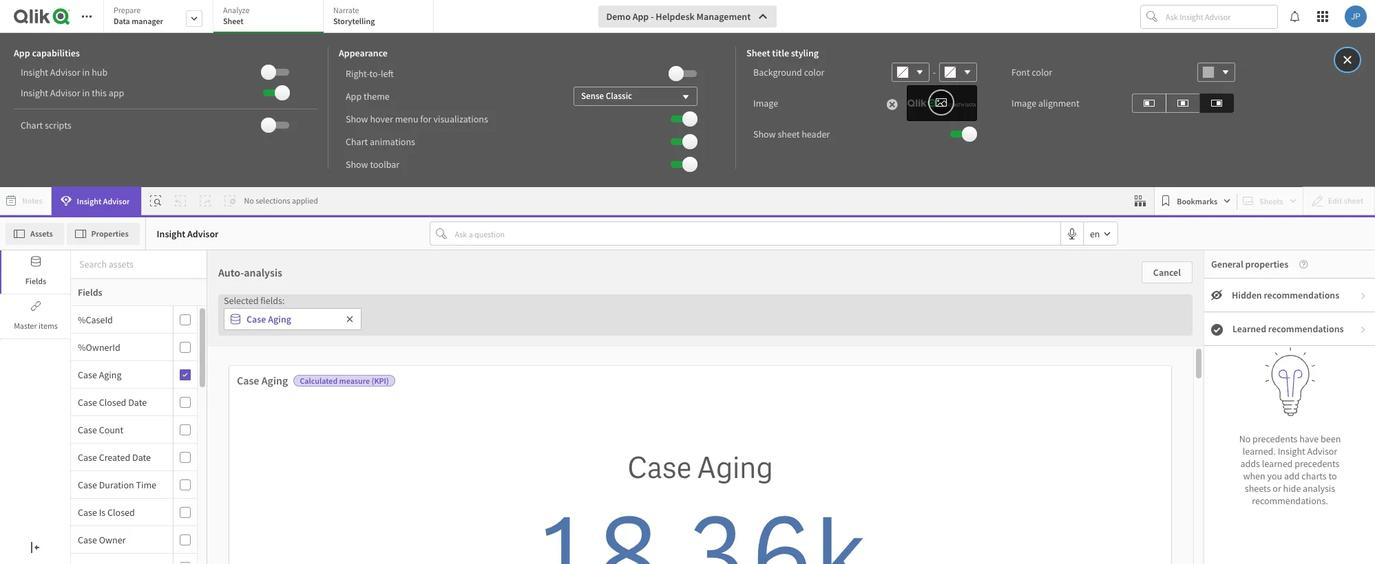 Task type: locate. For each thing, give the bounding box(es) containing it.
0 horizontal spatial sheet
[[223, 16, 244, 26]]

deselect field image
[[346, 316, 354, 324]]

aging inside menu item
[[99, 369, 122, 381]]

cases right "142"
[[718, 244, 760, 264]]

1 time from the left
[[136, 479, 156, 492]]

%caseid menu item
[[71, 307, 197, 334]]

open
[[223, 317, 246, 331]]

precedents up "learned"
[[1253, 433, 1298, 446]]

show left the "sheet"
[[754, 128, 776, 141]]

1 vertical spatial date
[[132, 452, 151, 464]]

insight advisor in hub
[[21, 66, 108, 79]]

case aging menu item
[[71, 362, 197, 389]]

cases inside the medium priority cases 142
[[718, 244, 760, 264]]

0 vertical spatial open
[[7, 303, 34, 317]]

insight advisor up properties button on the left top of page
[[77, 196, 130, 206]]

priority inside the low priority cases 203
[[1104, 244, 1155, 264]]

align left image
[[1144, 95, 1155, 111]]

fields:
[[261, 295, 285, 307]]

show left toolbar
[[346, 158, 368, 171]]

fields up vs
[[78, 287, 102, 299]]

2 color from the left
[[1032, 66, 1053, 79]]

1 master items button from the left
[[0, 296, 70, 339]]

1 vertical spatial no
[[1240, 433, 1251, 446]]

0 horizontal spatial analysis
[[244, 266, 282, 280]]

analysis up selected fields:
[[244, 266, 282, 280]]

case aging inside button
[[628, 449, 774, 488]]

menu
[[395, 113, 419, 125]]

menu containing %caseid
[[71, 307, 207, 565]]

0 horizontal spatial color
[[805, 66, 825, 79]]

case duration time menu item
[[71, 472, 197, 500]]

closed
[[99, 397, 126, 409], [107, 507, 135, 519]]

case aging button
[[71, 369, 170, 381], [238, 426, 1164, 565]]

case inside button
[[628, 449, 692, 488]]

master
[[14, 321, 37, 331]]

0 horizontal spatial fields
[[25, 276, 46, 287]]

view disabled image
[[1212, 290, 1223, 301]]

precedents down have at the right bottom of page
[[1295, 458, 1340, 471]]

2 horizontal spatial priority
[[1104, 244, 1155, 264]]

analysis right hide
[[1304, 483, 1336, 495]]

3 priority from the left
[[1104, 244, 1155, 264]]

0 vertical spatial recommendations
[[1265, 289, 1340, 302]]

master items button
[[0, 296, 70, 339], [1, 296, 70, 339]]

show
[[346, 113, 368, 125], [754, 128, 776, 141], [346, 158, 368, 171]]

0 horizontal spatial insight advisor
[[77, 196, 130, 206]]

scripts
[[45, 119, 71, 132]]

case created date button
[[71, 452, 170, 464]]

1 vertical spatial analysis
[[1304, 483, 1336, 495]]

date for case created date
[[132, 452, 151, 464]]

(kpi)
[[372, 376, 389, 387]]

0 vertical spatial in
[[82, 66, 90, 79]]

1 open from the top
[[7, 303, 34, 317]]

1 horizontal spatial no
[[1240, 433, 1251, 446]]

fields button
[[0, 251, 70, 294], [1, 251, 70, 294], [71, 279, 207, 307]]

case count button
[[71, 424, 170, 436]]

1 color from the left
[[805, 66, 825, 79]]

1 image from the left
[[754, 97, 779, 110]]

closed up count
[[99, 397, 126, 409]]

- left helpdesk
[[651, 10, 654, 23]]

case duration time button
[[71, 479, 170, 492]]

0 horizontal spatial case aging button
[[71, 369, 170, 381]]

1 vertical spatial closed
[[107, 507, 135, 519]]

smart search image
[[151, 196, 162, 207]]

menu inside case aging application
[[71, 307, 207, 565]]

closed inside 'menu item'
[[99, 397, 126, 409]]

1 vertical spatial duration
[[99, 479, 134, 492]]

0 vertical spatial -
[[651, 10, 654, 23]]

0 horizontal spatial image
[[754, 97, 779, 110]]

adds
[[1241, 458, 1261, 471]]

1 horizontal spatial priority
[[665, 244, 715, 264]]

priority inside "high priority cases 72"
[[200, 244, 251, 264]]

menu
[[71, 307, 207, 565]]

represents
[[67, 317, 115, 331]]

sheet down analyze
[[223, 16, 244, 26]]

help image
[[1289, 260, 1309, 269]]

advisor up "charts"
[[1308, 446, 1338, 458]]

cases inside "high priority cases 72"
[[254, 244, 295, 264]]

case owner button
[[71, 534, 170, 547]]

recommendations for learned recommendations
[[1269, 323, 1345, 336]]

show left 'hover'
[[346, 113, 368, 125]]

app left capabilities on the top of the page
[[14, 47, 30, 59]]

insight up add
[[1279, 446, 1306, 458]]

app left theme
[[346, 90, 362, 102]]

open
[[7, 303, 34, 317], [7, 479, 34, 494]]

bookmarks button
[[1158, 190, 1235, 212]]

aging
[[268, 314, 292, 326], [99, 369, 122, 381], [262, 374, 288, 388], [698, 449, 774, 488]]

open for open & resolved cases over time
[[7, 479, 34, 494]]

2 vertical spatial app
[[346, 90, 362, 102]]

closed right is
[[107, 507, 135, 519]]

insight advisor inside "dropdown button"
[[77, 196, 130, 206]]

0 vertical spatial chart
[[21, 119, 43, 132]]

1 vertical spatial chart
[[346, 135, 368, 148]]

cases up items
[[36, 303, 66, 317]]

medium priority cases 142
[[606, 244, 760, 297]]

in left hub
[[82, 66, 90, 79]]

1 vertical spatial open
[[7, 479, 34, 494]]

recommendations inside button
[[1269, 323, 1345, 336]]

duration inside menu item
[[99, 479, 134, 492]]

assets button
[[6, 223, 64, 245]]

1 horizontal spatial small image
[[1360, 326, 1368, 334]]

priority inside the medium priority cases 142
[[665, 244, 715, 264]]

cases inside the low priority cases 203
[[1158, 244, 1200, 264]]

%caseid button
[[71, 314, 170, 326]]

chart for chart animations
[[346, 135, 368, 148]]

small image left learned
[[1212, 324, 1224, 336]]

align right image
[[1212, 95, 1223, 111]]

no for no precedents have been learned. insight advisor adds learned precedents when you add charts to sheets or hide analysis recommendations.
[[1240, 433, 1251, 446]]

measure
[[339, 376, 370, 387]]

1 in from the top
[[82, 66, 90, 79]]

1 vertical spatial app
[[14, 47, 30, 59]]

1 horizontal spatial color
[[1032, 66, 1053, 79]]

case closed date menu item
[[71, 389, 197, 417]]

general properties
[[1212, 258, 1289, 271]]

0 vertical spatial sheet
[[223, 16, 244, 26]]

created
[[99, 452, 130, 464]]

no up adds
[[1240, 433, 1251, 446]]

case aging inside menu item
[[78, 369, 122, 381]]

2 priority from the left
[[665, 244, 715, 264]]

insight up properties button on the left top of page
[[77, 196, 101, 206]]

toolbar
[[0, 0, 1376, 187]]

priority up cancel
[[1104, 244, 1155, 264]]

case for case duration time menu item
[[78, 479, 97, 492]]

2 horizontal spatial app
[[633, 10, 649, 23]]

date right created
[[132, 452, 151, 464]]

0 vertical spatial closed
[[99, 397, 126, 409]]

0 vertical spatial duration
[[81, 303, 125, 317]]

high
[[165, 244, 197, 264]]

1 vertical spatial -
[[933, 66, 936, 79]]

small image
[[1360, 292, 1368, 300]]

color down the styling
[[805, 66, 825, 79]]

0 horizontal spatial -
[[651, 10, 654, 23]]

tab list
[[103, 0, 439, 34]]

recommendations down hidden recommendations button
[[1269, 323, 1345, 336]]

0 horizontal spatial app
[[14, 47, 30, 59]]

0 vertical spatial no
[[244, 196, 254, 206]]

image alignment
[[1012, 97, 1080, 110]]

title
[[773, 47, 790, 59]]

1 horizontal spatial sheet
[[747, 47, 771, 59]]

en button
[[1084, 223, 1118, 245]]

image
[[754, 97, 779, 110], [1012, 97, 1037, 110]]

advisor up properties
[[103, 196, 130, 206]]

count
[[99, 424, 124, 436]]

case closed date
[[78, 397, 147, 409]]

date inside menu item
[[132, 452, 151, 464]]

0 vertical spatial app
[[633, 10, 649, 23]]

app right demo
[[633, 10, 649, 23]]

fields up bubble
[[25, 276, 46, 287]]

advisor
[[50, 66, 80, 79], [50, 87, 80, 99], [103, 196, 130, 206], [187, 228, 219, 240], [1308, 446, 1338, 458]]

sheet left title
[[747, 47, 771, 59]]

case for case closed date 'menu item'
[[78, 397, 97, 409]]

case for case owner menu item
[[78, 534, 97, 547]]

case is closed button
[[71, 507, 170, 519]]

bubble
[[14, 317, 45, 331]]

0 vertical spatial show
[[346, 113, 368, 125]]

1 vertical spatial recommendations
[[1269, 323, 1345, 336]]

0 vertical spatial analysis
[[244, 266, 282, 280]]

1 vertical spatial precedents
[[1295, 458, 1340, 471]]

sense classic button
[[574, 86, 698, 106]]

1 vertical spatial in
[[82, 87, 90, 99]]

open up master
[[7, 303, 34, 317]]

image down font
[[1012, 97, 1037, 110]]

appearance
[[339, 47, 388, 59]]

0 horizontal spatial no
[[244, 196, 254, 206]]

1 horizontal spatial chart
[[346, 135, 368, 148]]

fields
[[25, 276, 46, 287], [78, 287, 102, 299]]

chart up show toolbar
[[346, 135, 368, 148]]

small image down small icon
[[1360, 326, 1368, 334]]

cases
[[248, 317, 273, 331]]

color right font
[[1032, 66, 1053, 79]]

recommendations inside button
[[1265, 289, 1340, 302]]

insight inside no precedents have been learned. insight advisor adds learned precedents when you add charts to sheets or hide analysis recommendations.
[[1279, 446, 1306, 458]]

Ask Insight Advisor text field
[[1164, 5, 1278, 28]]

cases for 142
[[718, 244, 760, 264]]

2 in from the top
[[82, 87, 90, 99]]

cases for 72
[[254, 244, 295, 264]]

case count menu item
[[71, 417, 197, 444]]

medium
[[606, 244, 662, 264]]

in left this
[[82, 87, 90, 99]]

date
[[128, 397, 147, 409], [132, 452, 151, 464]]

case aging application
[[0, 0, 1376, 565]]

cancel button
[[1142, 262, 1193, 284]]

2 image from the left
[[1012, 97, 1037, 110]]

0 vertical spatial date
[[128, 397, 147, 409]]

management
[[697, 10, 751, 23]]

advisor up high
[[187, 228, 219, 240]]

james peterson image
[[1346, 6, 1368, 28]]

0 horizontal spatial chart
[[21, 119, 43, 132]]

1 vertical spatial show
[[754, 128, 776, 141]]

cancel
[[1154, 267, 1182, 279]]

2 open from the top
[[7, 479, 34, 494]]

analyze
[[223, 5, 250, 15]]

narrate
[[333, 5, 359, 15]]

1 horizontal spatial image
[[1012, 97, 1037, 110]]

no precedents have been learned. insight advisor adds learned precedents when you add charts to sheets or hide analysis recommendations.
[[1240, 433, 1342, 508]]

priority
[[200, 244, 251, 264], [665, 244, 715, 264], [1104, 244, 1155, 264]]

app inside button
[[633, 10, 649, 23]]

app
[[109, 87, 124, 99]]

0 vertical spatial case aging button
[[71, 369, 170, 381]]

chart left scripts at the top of the page
[[21, 119, 43, 132]]

analysis
[[244, 266, 282, 280], [1304, 483, 1336, 495]]

cases up auto-analysis at the top of page
[[254, 244, 295, 264]]

sense classic
[[582, 90, 633, 102]]

0 horizontal spatial priority
[[200, 244, 251, 264]]

no left selections
[[244, 196, 254, 206]]

case inside 'menu item'
[[78, 397, 97, 409]]

case for case aging menu item at the bottom of the page
[[78, 369, 97, 381]]

cases up cancel
[[1158, 244, 1200, 264]]

advisor down capabilities on the top of the page
[[50, 66, 80, 79]]

image down "background"
[[754, 97, 779, 110]]

no for no selections applied
[[244, 196, 254, 206]]

%ownerid menu item
[[71, 334, 197, 362]]

applied
[[292, 196, 318, 206]]

sense
[[582, 90, 604, 102]]

to-
[[370, 67, 381, 80]]

properties
[[91, 228, 129, 239]]

- up select image at right top
[[933, 66, 936, 79]]

0 vertical spatial insight advisor
[[77, 196, 130, 206]]

203
[[1113, 264, 1158, 297]]

duration
[[81, 303, 125, 317], [99, 479, 134, 492]]

Search assets text field
[[71, 252, 207, 277]]

time
[[136, 479, 156, 492], [152, 479, 176, 494]]

priority up the auto-
[[200, 244, 251, 264]]

small image
[[1212, 324, 1224, 336], [1360, 326, 1368, 334]]

time down the case created date menu item
[[136, 479, 156, 492]]

date inside 'menu item'
[[128, 397, 147, 409]]

142
[[660, 264, 705, 297]]

recommendations down help icon
[[1265, 289, 1340, 302]]

tab list containing prepare
[[103, 0, 439, 34]]

case duration time
[[78, 479, 156, 492]]

storytelling
[[333, 16, 375, 26]]

insight down app capabilities
[[21, 66, 48, 79]]

1 horizontal spatial case aging button
[[238, 426, 1164, 565]]

insight advisor up high
[[157, 228, 219, 240]]

date down case aging menu item at the bottom of the page
[[128, 397, 147, 409]]

time right over
[[152, 479, 176, 494]]

case aging button inside menu item
[[71, 369, 170, 381]]

cases inside "open cases vs duration * bubble size represents number of high priority open cases"
[[36, 303, 66, 317]]

priority right the medium
[[665, 244, 715, 264]]

no inside no precedents have been learned. insight advisor adds learned precedents when you add charts to sheets or hide analysis recommendations.
[[1240, 433, 1251, 446]]

low priority cases 203
[[1072, 244, 1200, 297]]

insight advisor button
[[51, 187, 142, 216]]

case aging
[[247, 314, 292, 326], [78, 369, 122, 381], [237, 374, 288, 388], [628, 449, 774, 488]]

in for this
[[82, 87, 90, 99]]

number
[[117, 317, 152, 331]]

toolbar
[[370, 158, 400, 171]]

owner
[[99, 534, 126, 547]]

open inside "open cases vs duration * bubble size represents number of high priority open cases"
[[7, 303, 34, 317]]

1 horizontal spatial analysis
[[1304, 483, 1336, 495]]

learned
[[1263, 458, 1294, 471]]

2 vertical spatial show
[[346, 158, 368, 171]]

align center image
[[1178, 95, 1189, 111]]

1 priority from the left
[[200, 244, 251, 264]]

open left &
[[7, 479, 34, 494]]

animations
[[370, 135, 415, 148]]

cases for 203
[[1158, 244, 1200, 264]]

priority for 203
[[1104, 244, 1155, 264]]

1 vertical spatial insight advisor
[[157, 228, 219, 240]]

1 horizontal spatial app
[[346, 90, 362, 102]]



Task type: vqa. For each thing, say whether or not it's contained in the screenshot.
the Recently used
no



Task type: describe. For each thing, give the bounding box(es) containing it.
properties button
[[67, 223, 140, 245]]

%ownerid
[[78, 341, 120, 354]]

no selections applied
[[244, 196, 318, 206]]

hide
[[1284, 483, 1302, 495]]

Ask a question text field
[[452, 223, 1061, 245]]

priority for 72
[[200, 244, 251, 264]]

aging inside button
[[698, 449, 774, 488]]

auto-analysis
[[218, 266, 282, 280]]

case for the case created date menu item
[[78, 452, 97, 464]]

header
[[802, 128, 830, 141]]

color for font color
[[1032, 66, 1053, 79]]

hover
[[370, 113, 393, 125]]

app theme
[[346, 90, 390, 102]]

select image image
[[936, 94, 948, 111]]

learned recommendations button
[[1205, 313, 1376, 347]]

high
[[165, 317, 185, 331]]

image for image alignment
[[1012, 97, 1037, 110]]

date for case closed date
[[128, 397, 147, 409]]

remove image image
[[887, 98, 898, 112]]

%caseid
[[78, 314, 113, 326]]

add
[[1285, 471, 1301, 483]]

insight up chart scripts
[[21, 87, 48, 99]]

case created date menu item
[[71, 444, 197, 472]]

is
[[99, 507, 106, 519]]

insight inside "dropdown button"
[[77, 196, 101, 206]]

analyze sheet
[[223, 5, 250, 26]]

you
[[1268, 471, 1283, 483]]

*
[[7, 317, 12, 331]]

open & resolved cases over time
[[7, 479, 176, 494]]

sheet inside analyze sheet
[[223, 16, 244, 26]]

chart animations
[[346, 135, 415, 148]]

case is closed menu item
[[71, 500, 197, 527]]

case for case is closed menu item
[[78, 507, 97, 519]]

1 vertical spatial sheet
[[747, 47, 771, 59]]

background color
[[754, 66, 825, 79]]

manager
[[132, 16, 163, 26]]

case owner menu item
[[71, 527, 197, 555]]

font color
[[1012, 66, 1053, 79]]

hidden
[[1233, 289, 1263, 302]]

of
[[154, 317, 163, 331]]

size
[[47, 317, 65, 331]]

auto-
[[218, 266, 244, 280]]

priority
[[187, 317, 221, 331]]

classic
[[606, 90, 633, 102]]

0 horizontal spatial small image
[[1212, 324, 1224, 336]]

case is closed
[[78, 507, 135, 519]]

visualizations
[[434, 113, 488, 125]]

color for background color
[[805, 66, 825, 79]]

open for open cases vs duration * bubble size represents number of high priority open cases
[[7, 303, 34, 317]]

items
[[39, 321, 58, 331]]

font
[[1012, 66, 1031, 79]]

case for case count menu item
[[78, 424, 97, 436]]

show for show sheet header
[[754, 128, 776, 141]]

helpdesk
[[656, 10, 695, 23]]

data
[[114, 16, 130, 26]]

chart for chart scripts
[[21, 119, 43, 132]]

sheet title styling
[[747, 47, 819, 59]]

app for app capabilities
[[14, 47, 30, 59]]

insight advisor in this app
[[21, 87, 124, 99]]

alignment
[[1039, 97, 1080, 110]]

or
[[1274, 483, 1282, 495]]

close app options image
[[1342, 52, 1355, 68]]

master items
[[14, 321, 58, 331]]

2 master items button from the left
[[1, 296, 70, 339]]

1 vertical spatial case aging button
[[238, 426, 1164, 565]]

1 horizontal spatial fields
[[78, 287, 102, 299]]

demo
[[607, 10, 631, 23]]

selected
[[224, 295, 259, 307]]

hidden recommendations
[[1233, 289, 1340, 302]]

case created date
[[78, 452, 151, 464]]

hub
[[92, 66, 108, 79]]

advisor down "insight advisor in hub"
[[50, 87, 80, 99]]

0 vertical spatial precedents
[[1253, 433, 1298, 446]]

show for show hover menu for visualizations
[[346, 113, 368, 125]]

72
[[215, 264, 245, 297]]

cases up case is closed
[[93, 479, 123, 494]]

prepare data manager
[[114, 5, 163, 26]]

&
[[36, 479, 44, 494]]

been
[[1322, 433, 1342, 446]]

insight up high
[[157, 228, 186, 240]]

%ownerid button
[[71, 341, 170, 354]]

recommendations for hidden recommendations
[[1265, 289, 1340, 302]]

sheet
[[778, 128, 800, 141]]

general
[[1212, 258, 1244, 271]]

properties
[[1246, 258, 1289, 271]]

learned.
[[1244, 446, 1277, 458]]

for
[[421, 113, 432, 125]]

toolbar containing demo app - helpdesk management
[[0, 0, 1376, 187]]

advisor inside no precedents have been learned. insight advisor adds learned precedents when you add charts to sheets or hide analysis recommendations.
[[1308, 446, 1338, 458]]

calculated measure (kpi)
[[300, 376, 389, 387]]

advisor inside "dropdown button"
[[103, 196, 130, 206]]

tab list inside case aging application
[[103, 0, 439, 34]]

demo app - helpdesk management button
[[598, 6, 777, 28]]

show sheet header
[[754, 128, 830, 141]]

1 horizontal spatial insight advisor
[[157, 228, 219, 240]]

resolved
[[46, 479, 91, 494]]

have
[[1300, 433, 1320, 446]]

hidden recommendations button
[[1205, 279, 1376, 313]]

in for hub
[[82, 66, 90, 79]]

prepare
[[114, 5, 141, 15]]

closed inside menu item
[[107, 507, 135, 519]]

selections
[[256, 196, 290, 206]]

duration inside "open cases vs duration * bubble size represents number of high priority open cases"
[[81, 303, 125, 317]]

show hover menu for visualizations
[[346, 113, 488, 125]]

recommendations.
[[1253, 495, 1329, 508]]

2 time from the left
[[152, 479, 176, 494]]

time inside menu item
[[136, 479, 156, 492]]

selected fields:
[[224, 295, 285, 307]]

to
[[1329, 471, 1338, 483]]

show for show toolbar
[[346, 158, 368, 171]]

- inside button
[[651, 10, 654, 23]]

analysis inside no precedents have been learned. insight advisor adds learned precedents when you add charts to sheets or hide analysis recommendations.
[[1304, 483, 1336, 495]]

chart scripts
[[21, 119, 71, 132]]

app for app theme
[[346, 90, 362, 102]]

1 horizontal spatial -
[[933, 66, 936, 79]]

open cases vs duration * bubble size represents number of high priority open cases
[[7, 303, 273, 331]]

over
[[125, 479, 149, 494]]

priority for 142
[[665, 244, 715, 264]]

image for image
[[754, 97, 779, 110]]

selections tool image
[[1136, 196, 1147, 207]]



